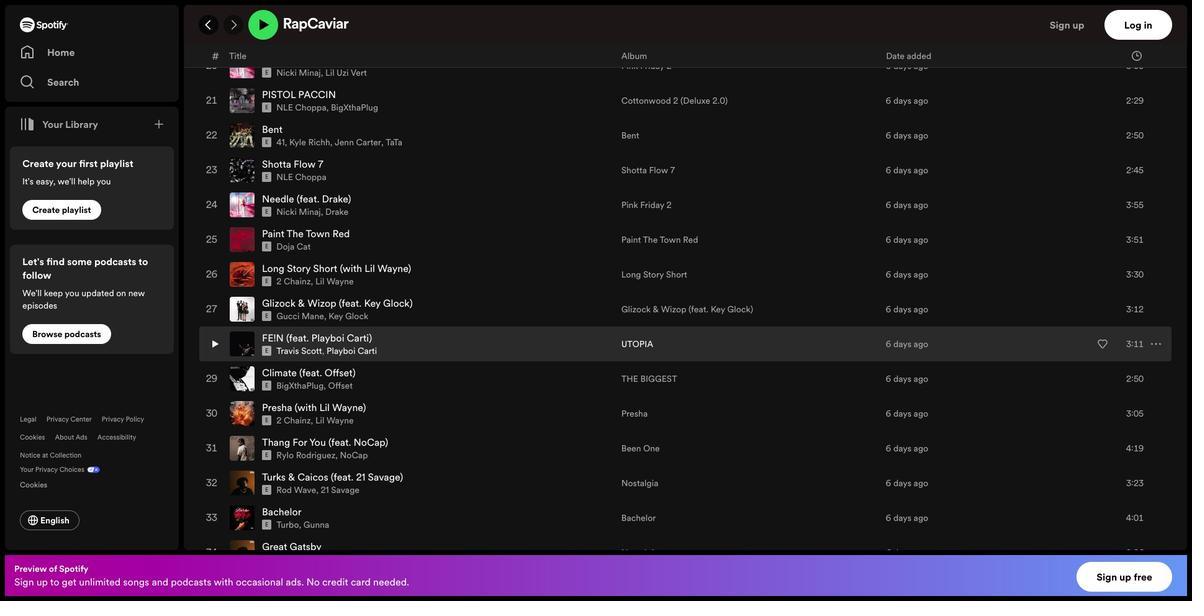 Task type: locate. For each thing, give the bounding box(es) containing it.
2 chainz , lil wayne for lil
[[277, 414, 354, 427]]

lil wayne link up glizock & wizop (feat. key glock) e
[[316, 275, 354, 288]]

9 ago from the top
[[914, 338, 929, 350]]

1 vertical spatial pink friday 2 link
[[622, 199, 672, 211]]

explicit element for long
[[262, 277, 272, 286]]

0 horizontal spatial town
[[306, 227, 330, 241]]

added
[[907, 49, 932, 62]]

2 6 days ago from the top
[[886, 95, 929, 107]]

3:11 cell
[[1087, 327, 1162, 361]]

2 chainz , lil wayne up "you"
[[277, 414, 354, 427]]

2 chainz link up for
[[277, 414, 311, 427]]

lil up "you"
[[316, 414, 325, 427]]

ago for pistol paccin
[[914, 95, 929, 107]]

1 horizontal spatial wayne)
[[378, 262, 411, 275]]

1 vertical spatial travis
[[277, 345, 299, 357]]

1 2 chainz link from the top
[[277, 275, 311, 288]]

in
[[1145, 18, 1153, 32]]

e inside pistol paccin e
[[265, 104, 269, 111]]

2 chainz link down doja cat link
[[277, 275, 311, 288]]

2 friday from the top
[[641, 199, 665, 211]]

6 days ago for bachelor
[[886, 512, 929, 524]]

1 vertical spatial you
[[65, 287, 79, 299]]

travis inside the 'i know ?' cell
[[277, 32, 299, 44]]

6 days ago for thang for you (feat. nocap)
[[886, 442, 929, 455]]

uzi
[[350, 53, 364, 67], [337, 67, 349, 79]]

1 vertical spatial wayne)
[[332, 401, 366, 414]]

e inside 'paint the town red e'
[[265, 243, 269, 250]]

7 inside shotta flow 7 e
[[318, 157, 324, 171]]

0 vertical spatial you
[[97, 175, 111, 188]]

explicit element for presha
[[262, 416, 272, 426]]

bachelor
[[262, 505, 302, 519], [622, 512, 656, 524]]

2 nle from the top
[[277, 171, 293, 183]]

1 vertical spatial nicki minaj link
[[277, 206, 321, 218]]

lil wayne link for lil
[[316, 414, 354, 427]]

up inside button
[[1073, 18, 1085, 32]]

2 horizontal spatial &
[[653, 303, 659, 316]]

(with up glizock & wizop (feat. key glock) e
[[340, 262, 362, 275]]

2 nicki from the top
[[277, 206, 297, 218]]

0 horizontal spatial bigxthaplug link
[[277, 380, 324, 392]]

0 horizontal spatial paint
[[262, 227, 285, 241]]

12 6 days ago from the top
[[886, 442, 929, 455]]

0 horizontal spatial paint the town red link
[[262, 227, 350, 241]]

1 days from the top
[[894, 60, 912, 72]]

friday for everybody (feat. lil uzi vert)
[[641, 60, 665, 72]]

13 ago from the top
[[914, 477, 929, 490]]

podcasts up on
[[94, 255, 136, 268]]

climate (feat. offset) cell
[[230, 362, 612, 396]]

13 days from the top
[[894, 477, 912, 490]]

2 6 from the top
[[886, 95, 892, 107]]

1 horizontal spatial you
[[97, 175, 111, 188]]

1 vertical spatial podcasts
[[64, 328, 101, 340]]

create playlist
[[32, 204, 91, 216]]

richh
[[308, 136, 330, 149]]

sign inside button
[[1097, 570, 1118, 584]]

8 6 from the top
[[886, 303, 892, 316]]

ago for climate (feat. offset)
[[914, 373, 929, 385]]

bigxthaplug
[[331, 101, 378, 114], [277, 380, 324, 392]]

0 horizontal spatial glock)
[[383, 296, 413, 310]]

explicit element for fe!n
[[262, 346, 272, 356]]

days for glizock & wizop (feat. key glock)
[[894, 303, 912, 316]]

presha up been
[[622, 408, 648, 420]]

podcasts inside browse podcasts link
[[64, 328, 101, 340]]

1 travis scott link from the top
[[277, 32, 322, 44]]

playlist inside button
[[62, 204, 91, 216]]

5 e from the top
[[265, 173, 269, 181]]

3 ago from the top
[[914, 129, 929, 142]]

1 horizontal spatial glizock
[[622, 303, 651, 316]]

1 vertical spatial nostalgia
[[622, 547, 659, 559]]

1 horizontal spatial story
[[644, 268, 664, 281]]

1 vertical spatial nle choppa link
[[277, 171, 327, 183]]

paint the town red link down nicki minaj , drake
[[262, 227, 350, 241]]

to up new
[[139, 255, 148, 268]]

of
[[49, 563, 57, 575]]

nicki up 'paint the town red e'
[[277, 206, 297, 218]]

shotta flow 7 link inside cell
[[262, 157, 324, 171]]

short down 'paint the town red e'
[[313, 262, 338, 275]]

with
[[214, 575, 233, 589]]

pink friday 2 up cottonwood
[[622, 60, 672, 72]]

friday up cottonwood
[[641, 60, 665, 72]]

podcasts right the browse
[[64, 328, 101, 340]]

0 vertical spatial chainz
[[284, 275, 311, 288]]

0 horizontal spatial your
[[20, 465, 34, 475]]

(feat. inside glizock & wizop (feat. key glock) e
[[339, 296, 362, 310]]

sign up free
[[1097, 570, 1153, 584]]

0 vertical spatial nicki minaj link
[[277, 67, 321, 79]]

2 travis from the top
[[277, 345, 299, 357]]

1 horizontal spatial playlist
[[100, 157, 133, 170]]

town inside 'paint the town red e'
[[306, 227, 330, 241]]

0 vertical spatial nostalgia link
[[622, 477, 659, 490]]

travis
[[277, 32, 299, 44], [277, 345, 299, 357]]

1 vertical spatial your
[[20, 465, 34, 475]]

1 nle from the top
[[277, 101, 293, 114]]

1 horizontal spatial bigxthaplug
[[331, 101, 378, 114]]

1 horizontal spatial short
[[666, 268, 688, 281]]

everybody (feat. lil uzi vert) cell
[[230, 49, 612, 83]]

needle (feat. drake) link
[[262, 192, 351, 206]]

minaj for needle
[[299, 206, 321, 218]]

1 vertical spatial 2 chainz link
[[277, 414, 311, 427]]

1 nicki minaj link from the top
[[277, 67, 321, 79]]

6 for paint the town red
[[886, 234, 892, 246]]

0 horizontal spatial bachelor
[[262, 505, 302, 519]]

explicit element for bent
[[262, 137, 272, 147]]

nicki inside everybody (feat. lil uzi vert) cell
[[277, 67, 297, 79]]

1 cookies from the top
[[20, 433, 45, 442]]

# column header
[[212, 45, 219, 66]]

1 vertical spatial playlist
[[62, 204, 91, 216]]

up for sign up free
[[1120, 570, 1132, 584]]

long story short link
[[622, 268, 688, 281]]

1 vertical spatial travis scott link
[[277, 345, 322, 357]]

0 vertical spatial playlist
[[100, 157, 133, 170]]

2 explicit element from the top
[[262, 33, 272, 43]]

8 6 days ago from the top
[[886, 303, 929, 316]]

6 for bent
[[886, 129, 892, 142]]

2:50 up '3:05'
[[1127, 373, 1144, 385]]

e inside turks & caicos (feat. 21 savage) e
[[265, 487, 269, 494]]

story for long story short (with lil wayne) e
[[287, 262, 311, 275]]

uzi left vert on the top
[[337, 67, 349, 79]]

red up long story short in the right top of the page
[[683, 234, 699, 246]]

8 e from the top
[[265, 278, 269, 285]]

thang for you (feat. nocap) cell
[[230, 432, 612, 465]]

0 vertical spatial wayne
[[327, 275, 354, 288]]

you right keep
[[65, 287, 79, 299]]

nicki minaj , lil uzi vert
[[277, 67, 367, 79]]

days for long story short (with lil wayne)
[[894, 268, 912, 281]]

0 horizontal spatial flow
[[294, 157, 316, 171]]

1 vertical spatial (with
[[295, 401, 317, 414]]

1 choppa from the top
[[295, 101, 327, 114]]

chainz up for
[[284, 414, 311, 427]]

lil down bigxthaplug , offset
[[320, 401, 330, 414]]

days for bachelor
[[894, 512, 912, 524]]

travis scott link inside the 'i know ?' cell
[[277, 32, 322, 44]]

your
[[56, 157, 77, 170]]

3:12
[[1127, 303, 1144, 316]]

glizock up fe!n
[[262, 296, 296, 310]]

0 vertical spatial (with
[[340, 262, 362, 275]]

13 explicit element from the top
[[262, 416, 272, 426]]

6 days ago for needle (feat. drake)
[[886, 199, 929, 211]]

town down nicki minaj , drake
[[306, 227, 330, 241]]

2 nicki minaj link from the top
[[277, 206, 321, 218]]

4 explicit element from the top
[[262, 103, 272, 113]]

2:45
[[1127, 164, 1144, 177]]

1 horizontal spatial long
[[622, 268, 641, 281]]

0 vertical spatial travis
[[277, 32, 299, 44]]

0 horizontal spatial &
[[288, 470, 295, 484]]

1 horizontal spatial your
[[42, 117, 63, 131]]

(feat.
[[312, 53, 335, 67], [297, 192, 320, 206], [339, 296, 362, 310], [689, 303, 709, 316], [286, 331, 309, 345], [299, 366, 322, 380], [329, 436, 351, 449], [331, 470, 354, 484]]

sign up button
[[1045, 10, 1105, 40]]

bent link down cottonwood
[[622, 129, 640, 142]]

7 6 days ago from the top
[[886, 268, 929, 281]]

e inside climate (feat. offset) e
[[265, 382, 269, 390]]

ago for bachelor
[[914, 512, 929, 524]]

9 6 days ago from the top
[[886, 338, 929, 350]]

days for paint the town red
[[894, 234, 912, 246]]

1 nostalgia from the top
[[622, 477, 659, 490]]

paint the town red link up long story short in the right top of the page
[[622, 234, 699, 246]]

1 horizontal spatial sign
[[1050, 18, 1071, 32]]

story down paint the town red
[[644, 268, 664, 281]]

1 pink friday 2 link from the top
[[622, 60, 672, 72]]

songs
[[123, 575, 149, 589]]

explicit element inside paint the town red cell
[[262, 242, 272, 252]]

cookies link
[[20, 433, 45, 442], [20, 477, 57, 491]]

pink friday 2 down shotta flow 7
[[622, 199, 672, 211]]

1 vertical spatial minaj
[[299, 206, 321, 218]]

12 days from the top
[[894, 442, 912, 455]]

1 chainz from the top
[[284, 275, 311, 288]]

7 for shotta flow 7
[[671, 164, 675, 177]]

5 ago from the top
[[914, 199, 929, 211]]

1 lil wayne link from the top
[[316, 275, 354, 288]]

lil up glock
[[365, 262, 375, 275]]

days for bent
[[894, 129, 912, 142]]

days for pistol paccin
[[894, 95, 912, 107]]

glizock for glizock & wizop (feat. key glock) e
[[262, 296, 296, 310]]

travis inside fe!n (feat. playboi carti) cell
[[277, 345, 299, 357]]

0 horizontal spatial the
[[287, 227, 304, 241]]

e inside everybody (feat. lil uzi vert) e
[[265, 69, 269, 77]]

glizock
[[262, 296, 296, 310], [622, 303, 651, 316]]

nicki minaj link
[[277, 67, 321, 79], [277, 206, 321, 218]]

paint the town red
[[622, 234, 699, 246]]

2 chainz link inside presha (with lil wayne) cell
[[277, 414, 311, 427]]

travis left "?"
[[277, 32, 299, 44]]

10 days from the top
[[894, 373, 912, 385]]

explicit element inside climate (feat. offset) cell
[[262, 381, 272, 391]]

0 vertical spatial to
[[139, 255, 148, 268]]

paint inside 'paint the town red e'
[[262, 227, 285, 241]]

2 choppa from the top
[[295, 171, 327, 183]]

paint up long story short in the right top of the page
[[622, 234, 641, 246]]

kyle
[[289, 136, 306, 149]]

13 6 from the top
[[886, 477, 892, 490]]

10 e from the top
[[265, 347, 269, 355]]

2 chainz , lil wayne inside presha (with lil wayne) cell
[[277, 414, 354, 427]]

2 up cottonwood 2 (deluxe 2.0) at right top
[[667, 60, 672, 72]]

story
[[287, 262, 311, 275], [644, 268, 664, 281]]

long down the doja
[[262, 262, 285, 275]]

playboi down gucci mane , key glock
[[312, 331, 345, 345]]

2 chainz from the top
[[284, 414, 311, 427]]

you for first
[[97, 175, 111, 188]]

1 pink from the top
[[622, 60, 639, 72]]

nle up needle
[[277, 171, 293, 183]]

bigxthaplug link up presha (with lil wayne) link
[[277, 380, 324, 392]]

bachelor inside bachelor cell
[[262, 505, 302, 519]]

1 vertical spatial 2 chainz , lil wayne
[[277, 414, 354, 427]]

create for playlist
[[32, 204, 60, 216]]

explicit element inside 'pistol paccin' cell
[[262, 103, 272, 113]]

key for glizock & wizop (feat. key glock)
[[711, 303, 726, 316]]

0 horizontal spatial to
[[50, 575, 59, 589]]

6 6 from the top
[[886, 234, 892, 246]]

1 horizontal spatial bachelor
[[622, 512, 656, 524]]

6 for everybody (feat. lil uzi vert)
[[886, 60, 892, 72]]

flow inside shotta flow 7 e
[[294, 157, 316, 171]]

2 2:50 from the top
[[1127, 373, 1144, 385]]

bent link left kyle
[[262, 122, 283, 136]]

long inside long story short (with lil wayne) e
[[262, 262, 285, 275]]

explicit element inside long story short (with lil wayne) cell
[[262, 277, 272, 286]]

2 vertical spatial podcasts
[[171, 575, 212, 589]]

chainz for (with
[[284, 414, 311, 427]]

days for everybody (feat. lil uzi vert)
[[894, 60, 912, 72]]

(with down bigxthaplug , offset
[[295, 401, 317, 414]]

8 days from the top
[[894, 303, 912, 316]]

and
[[152, 575, 168, 589]]

nle inside 'pistol paccin' cell
[[277, 101, 293, 114]]

travis up climate in the bottom of the page
[[277, 345, 299, 357]]

, inside thang for you (feat. nocap) cell
[[336, 449, 338, 462]]

, inside presha (with lil wayne) cell
[[311, 414, 313, 427]]

4 ago from the top
[[914, 164, 929, 177]]

scott inside fe!n (feat. playboi carti) cell
[[301, 345, 322, 357]]

0 vertical spatial nle
[[277, 101, 293, 114]]

flow for shotta flow 7
[[649, 164, 668, 177]]

ago for needle (feat. drake)
[[914, 199, 929, 211]]

0 horizontal spatial shotta flow 7 link
[[262, 157, 324, 171]]

0 vertical spatial wayne)
[[378, 262, 411, 275]]

cookies link down your privacy choices button
[[20, 477, 57, 491]]

chainz up gucci mane link
[[284, 275, 311, 288]]

2 e from the top
[[265, 69, 269, 77]]

nle choppa link
[[277, 101, 327, 114], [277, 171, 327, 183]]

8 ago from the top
[[914, 303, 929, 316]]

0 horizontal spatial short
[[313, 262, 338, 275]]

7 explicit element from the top
[[262, 207, 272, 217]]

2 ago from the top
[[914, 95, 929, 107]]

nle choppa link inside shotta flow 7 cell
[[277, 171, 327, 183]]

drake link
[[326, 206, 349, 218]]

minaj up 'paint the town red e'
[[299, 206, 321, 218]]

minaj for everybody
[[299, 67, 321, 79]]

explicit element
[[262, 0, 272, 8], [262, 33, 272, 43], [262, 68, 272, 78], [262, 103, 272, 113], [262, 137, 272, 147], [262, 172, 272, 182], [262, 207, 272, 217], [262, 242, 272, 252], [262, 277, 272, 286], [262, 311, 272, 321], [262, 346, 272, 356], [262, 381, 272, 391], [262, 416, 272, 426], [262, 451, 272, 460], [262, 485, 272, 495], [262, 520, 272, 530]]

the for paint the town red e
[[287, 227, 304, 241]]

privacy up the 'about'
[[46, 415, 69, 424]]

0 horizontal spatial bent link
[[262, 122, 283, 136]]

savage
[[331, 484, 360, 496]]

glizock & wizop (feat. key glock) link
[[262, 296, 413, 310], [622, 303, 754, 316]]

2 chainz , lil wayne inside long story short (with lil wayne) cell
[[277, 275, 354, 288]]

bigxthaplug up 'jenn carter' link
[[331, 101, 378, 114]]

4 6 from the top
[[886, 164, 892, 177]]

lil uzi vert link
[[326, 67, 367, 79]]

needed.
[[373, 575, 409, 589]]

easy,
[[36, 175, 56, 188]]

0 vertical spatial cookies link
[[20, 433, 45, 442]]

1 6 from the top
[[886, 60, 892, 72]]

10 ago from the top
[[914, 373, 929, 385]]

paint for paint the town red e
[[262, 227, 285, 241]]

, inside fe!n (feat. playboi carti) cell
[[322, 345, 325, 357]]

8 explicit element from the top
[[262, 242, 272, 252]]

nicki minaj link up 'paint the town red e'
[[277, 206, 321, 218]]

long for long story short
[[622, 268, 641, 281]]

cookies link up notice
[[20, 433, 45, 442]]

lil
[[338, 53, 348, 67], [326, 67, 335, 79], [365, 262, 375, 275], [316, 275, 325, 288], [320, 401, 330, 414], [316, 414, 325, 427]]

ago for turks & caicos (feat. 21 savage)
[[914, 477, 929, 490]]

shotta inside shotta flow 7 e
[[262, 157, 291, 171]]

14 6 from the top
[[886, 512, 892, 524]]

privacy for privacy policy
[[102, 415, 124, 424]]

2 chainz , lil wayne up glizock & wizop (feat. key glock) e
[[277, 275, 354, 288]]

caicos
[[298, 470, 328, 484]]

bent link inside cell
[[262, 122, 283, 136]]

kyle richh link
[[289, 136, 330, 149]]

1 pink friday 2 from the top
[[622, 60, 672, 72]]

nocap
[[340, 449, 368, 462]]

bigxthaplug link up 'jenn carter' link
[[331, 101, 378, 114]]

1 horizontal spatial paint
[[622, 234, 641, 246]]

pink for everybody (feat. lil uzi vert)
[[622, 60, 639, 72]]

1 vertical spatial wayne
[[327, 414, 354, 427]]

create inside create your first playlist it's easy, we'll help you
[[22, 157, 54, 170]]

playlist down help
[[62, 204, 91, 216]]

e inside thang for you (feat. nocap) e
[[265, 452, 269, 459]]

pink
[[622, 60, 639, 72], [622, 199, 639, 211]]

& for glizock & wizop (feat. key glock)
[[298, 296, 305, 310]]

bigxthaplug up presha (with lil wayne) link
[[277, 380, 324, 392]]

find
[[46, 255, 65, 268]]

bent down cottonwood
[[622, 129, 640, 142]]

pink friday 2 for everybody (feat. lil uzi vert)
[[622, 60, 672, 72]]

e inside bachelor e
[[265, 521, 269, 529]]

1 vertical spatial lil wayne link
[[316, 414, 354, 427]]

, inside 'pistol paccin' cell
[[327, 101, 329, 114]]

12 e from the top
[[265, 417, 269, 424]]

collection
[[50, 451, 82, 460]]

turbo link
[[277, 519, 299, 531]]

explicit element inside fe!n (feat. playboi carti) cell
[[262, 346, 272, 356]]

the inside 'paint the town red e'
[[287, 227, 304, 241]]

1 horizontal spatial 7
[[671, 164, 675, 177]]

uzi left vert) at the left
[[350, 53, 364, 67]]

1 e from the top
[[265, 34, 269, 42]]

i know ? cell
[[230, 14, 612, 48]]

lil wayne link up thang for you (feat. nocap) link
[[316, 414, 354, 427]]

scott for travis scott , playboi carti
[[301, 345, 322, 357]]

2 horizontal spatial key
[[711, 303, 726, 316]]

1 vertical spatial friday
[[641, 199, 665, 211]]

red down drake link
[[333, 227, 350, 241]]

nle up bent e
[[277, 101, 293, 114]]

2 wayne from the top
[[327, 414, 354, 427]]

2 days from the top
[[894, 95, 912, 107]]

i know ? link
[[262, 18, 307, 32]]

1 2 chainz , lil wayne from the top
[[277, 275, 354, 288]]

1 vertical spatial nostalgia link
[[622, 547, 659, 559]]

1 horizontal spatial bachelor link
[[622, 512, 656, 524]]

story inside long story short (with lil wayne) e
[[287, 262, 311, 275]]

red inside 'paint the town red e'
[[333, 227, 350, 241]]

podcasts right the and
[[171, 575, 212, 589]]

3:11
[[1127, 338, 1144, 350]]

6 for pistol paccin
[[886, 95, 892, 107]]

14 days from the top
[[894, 512, 912, 524]]

thang
[[262, 436, 290, 449]]

podcasts
[[94, 255, 136, 268], [64, 328, 101, 340], [171, 575, 212, 589]]

wayne for wayne)
[[327, 414, 354, 427]]

up inside button
[[1120, 570, 1132, 584]]

1 nle choppa link from the top
[[277, 101, 327, 114]]

been one
[[622, 442, 660, 455]]

spotify image
[[20, 17, 68, 32]]

0 horizontal spatial presha
[[262, 401, 292, 414]]

friday for needle (feat. drake)
[[641, 199, 665, 211]]

rylo
[[277, 449, 294, 462]]

create down easy,
[[32, 204, 60, 216]]

12 ago from the top
[[914, 442, 929, 455]]

explicit element inside the needle (feat. drake) cell
[[262, 207, 272, 217]]

your for your privacy choices
[[20, 465, 34, 475]]

0 vertical spatial 2 chainz link
[[277, 275, 311, 288]]

e inside bent e
[[265, 139, 269, 146]]

pink for needle (feat. drake)
[[622, 199, 639, 211]]

1 friday from the top
[[641, 60, 665, 72]]

0 vertical spatial your
[[42, 117, 63, 131]]

i know ? e
[[262, 18, 307, 42]]

1 horizontal spatial key
[[364, 296, 381, 310]]

turks
[[262, 470, 286, 484]]

1 horizontal spatial town
[[660, 234, 681, 246]]

0 vertical spatial podcasts
[[94, 255, 136, 268]]

town up long story short in the right top of the page
[[660, 234, 681, 246]]

2:50 up 2:45
[[1127, 129, 1144, 142]]

pink friday 2 link down shotta flow 7
[[622, 199, 672, 211]]

choppa for nle choppa , bigxthaplug
[[295, 101, 327, 114]]

your left "library"
[[42, 117, 63, 131]]

choppa inside 'pistol paccin' cell
[[295, 101, 327, 114]]

get
[[62, 575, 77, 589]]

days for turks & caicos (feat. 21 savage)
[[894, 477, 912, 490]]

up left "of" on the left bottom of the page
[[36, 575, 48, 589]]

privacy policy link
[[102, 415, 144, 424]]

pink friday 2 link up cottonwood
[[622, 60, 672, 72]]

(feat. inside everybody (feat. lil uzi vert) e
[[312, 53, 335, 67]]

nicki minaj link for everybody
[[277, 67, 321, 79]]

(feat. inside fe!n (feat. playboi carti) e
[[286, 331, 309, 345]]

lil left vert on the top
[[338, 53, 348, 67]]

bent left kyle
[[262, 122, 283, 136]]

1 horizontal spatial 21
[[356, 470, 366, 484]]

wayne) down offset
[[332, 401, 366, 414]]

you inside let's find some podcasts to follow we'll keep you updated on new episodes
[[65, 287, 79, 299]]

explicit element inside glizock & wizop (feat. key glock) cell
[[262, 311, 272, 321]]

biggest
[[641, 373, 678, 385]]

cookies down your privacy choices
[[20, 480, 47, 490]]

pink down shotta flow 7
[[622, 199, 639, 211]]

6 days ago for everybody (feat. lil uzi vert)
[[886, 60, 929, 72]]

0 vertical spatial nostalgia
[[622, 477, 659, 490]]

4 days from the top
[[894, 164, 912, 177]]

wayne) down paint the town red cell
[[378, 262, 411, 275]]

0 horizontal spatial 7
[[318, 157, 324, 171]]

wizop for glizock & wizop (feat. key glock) e
[[308, 296, 337, 310]]

paint for paint the town red
[[622, 234, 641, 246]]

(with inside presha (with lil wayne) e
[[295, 401, 317, 414]]

explicit element inside everybody (feat. lil uzi vert) cell
[[262, 68, 272, 78]]

2 2 chainz , lil wayne from the top
[[277, 414, 354, 427]]

paint left cat
[[262, 227, 285, 241]]

presha
[[262, 401, 292, 414], [622, 408, 648, 420]]

lil inside everybody (feat. lil uzi vert) e
[[338, 53, 348, 67]]

7 days from the top
[[894, 268, 912, 281]]

presha up thang
[[262, 401, 292, 414]]

playboi up offset) in the bottom left of the page
[[327, 345, 356, 357]]

you right help
[[97, 175, 111, 188]]

1 vertical spatial choppa
[[295, 171, 327, 183]]

0 horizontal spatial story
[[287, 262, 311, 275]]

0 vertical spatial create
[[22, 157, 54, 170]]

short up glizock & wizop (feat. key glock)
[[666, 268, 688, 281]]

your inside button
[[42, 117, 63, 131]]

presha inside presha (with lil wayne) e
[[262, 401, 292, 414]]

story for long story short
[[644, 268, 664, 281]]

travis scott , playboi carti
[[277, 345, 377, 357]]

main element
[[5, 5, 179, 550]]

1 vertical spatial bigxthaplug link
[[277, 380, 324, 392]]

2 lil wayne link from the top
[[316, 414, 354, 427]]

6 days ago for fe!n (feat. playboi carti)
[[886, 338, 929, 350]]

6 for long story short (with lil wayne)
[[886, 268, 892, 281]]

0 horizontal spatial glizock
[[262, 296, 296, 310]]

pink friday 2 link
[[622, 60, 672, 72], [622, 199, 672, 211]]

# row
[[199, 45, 1172, 67]]

gucci mane link
[[277, 310, 324, 323]]

up left log
[[1073, 18, 1085, 32]]

3 6 days ago from the top
[[886, 129, 929, 142]]

town for paint the town red e
[[306, 227, 330, 241]]

to left the get
[[50, 575, 59, 589]]

11 6 days ago from the top
[[886, 408, 929, 420]]

2 2 chainz link from the top
[[277, 414, 311, 427]]

playlist
[[100, 157, 133, 170], [62, 204, 91, 216]]

0 vertical spatial nicki
[[277, 67, 297, 79]]

great
[[262, 540, 287, 554]]

0 vertical spatial scott
[[301, 32, 322, 44]]

4 6 days ago from the top
[[886, 164, 929, 177]]

travis for travis scott
[[277, 32, 299, 44]]

wayne up thang for you (feat. nocap) link
[[327, 414, 354, 427]]

5 explicit element from the top
[[262, 137, 272, 147]]

1 horizontal spatial uzi
[[350, 53, 364, 67]]

1 vertical spatial nicki
[[277, 206, 297, 218]]

pink up cottonwood
[[622, 60, 639, 72]]

long down paint the town red
[[622, 268, 641, 281]]

2 cookies from the top
[[20, 480, 47, 490]]

3 days from the top
[[894, 129, 912, 142]]

friday down shotta flow 7
[[641, 199, 665, 211]]

cookies up notice
[[20, 433, 45, 442]]

41
[[277, 136, 285, 149]]

up left free
[[1120, 570, 1132, 584]]

glizock up utopia at the right of the page
[[622, 303, 651, 316]]

3:00 cell
[[1087, 49, 1162, 83]]

chainz inside long story short (with lil wayne) cell
[[284, 275, 311, 288]]

9 explicit element from the top
[[262, 277, 272, 286]]

6 explicit element from the top
[[262, 172, 272, 182]]

turks & caicos (feat. 21 savage) e
[[262, 470, 403, 494]]

wizop inside glizock & wizop (feat. key glock) e
[[308, 296, 337, 310]]

2 down the doja
[[277, 275, 282, 288]]

glizock inside glizock & wizop (feat. key glock) e
[[262, 296, 296, 310]]

flow
[[294, 157, 316, 171], [649, 164, 668, 177]]

playlist right first
[[100, 157, 133, 170]]

minaj up paccin
[[299, 67, 321, 79]]

scott inside the 'i know ?' cell
[[301, 32, 322, 44]]

2 pink from the top
[[622, 199, 639, 211]]

wayne up glizock & wizop (feat. key glock) e
[[327, 275, 354, 288]]

11 6 from the top
[[886, 408, 892, 420]]

log in button
[[1105, 10, 1173, 40]]

presha for presha (with lil wayne) e
[[262, 401, 292, 414]]

explicit element inside thang for you (feat. nocap) cell
[[262, 451, 272, 460]]

explicit element inside bent cell
[[262, 137, 272, 147]]

0 vertical spatial bigxthaplug
[[331, 101, 378, 114]]

0 vertical spatial friday
[[641, 60, 665, 72]]

& for turks & caicos (feat. 21 savage)
[[288, 470, 295, 484]]

2 inside presha (with lil wayne) cell
[[277, 414, 282, 427]]

days for presha (with lil wayne)
[[894, 408, 912, 420]]

duration element
[[1132, 51, 1142, 61]]

6 ago from the top
[[914, 234, 929, 246]]

0 horizontal spatial bigxthaplug
[[277, 380, 324, 392]]

paccin
[[298, 88, 336, 101]]

days for fe!n (feat. playboi carti)
[[894, 338, 912, 350]]

1 vertical spatial 2:50
[[1127, 373, 1144, 385]]

14 6 days ago from the top
[[886, 512, 929, 524]]

paint the town red cell
[[230, 223, 612, 257]]

0 vertical spatial bigxthaplug link
[[331, 101, 378, 114]]

e inside fe!n (feat. playboi carti) e
[[265, 347, 269, 355]]

scott up everybody (feat. lil uzi vert) link at left
[[301, 32, 322, 44]]

the biggest link
[[622, 373, 678, 385]]

2:50 for bent
[[1127, 129, 1144, 142]]

1 horizontal spatial wizop
[[661, 303, 687, 316]]

10 6 from the top
[[886, 373, 892, 385]]

red for paint the town red e
[[333, 227, 350, 241]]

15 e from the top
[[265, 521, 269, 529]]

chainz inside presha (with lil wayne) cell
[[284, 414, 311, 427]]

turks & caicos (feat. 21 savage) cell
[[230, 467, 612, 500]]

bigxthaplug inside 'pistol paccin' cell
[[331, 101, 378, 114]]

about
[[55, 433, 74, 442]]

home
[[47, 45, 75, 59]]

one
[[644, 442, 660, 455]]

0 horizontal spatial up
[[36, 575, 48, 589]]

1 scott from the top
[[301, 32, 322, 44]]

, inside long story short (with lil wayne) cell
[[311, 275, 313, 288]]

privacy up accessibility link
[[102, 415, 124, 424]]

first
[[79, 157, 98, 170]]

11 ago from the top
[[914, 408, 929, 420]]

scott up climate (feat. offset) link
[[301, 345, 322, 357]]

preview
[[14, 563, 47, 575]]

your down notice
[[20, 465, 34, 475]]

0 vertical spatial 2 chainz , lil wayne
[[277, 275, 354, 288]]

the
[[287, 227, 304, 241], [643, 234, 658, 246]]

0 vertical spatial pink friday 2
[[622, 60, 672, 72]]

go forward image
[[229, 20, 239, 30]]

11 e from the top
[[265, 382, 269, 390]]

0 vertical spatial nle choppa link
[[277, 101, 327, 114]]

choppa inside shotta flow 7 cell
[[295, 171, 327, 183]]

privacy for privacy center
[[46, 415, 69, 424]]

2 horizontal spatial up
[[1120, 570, 1132, 584]]

e inside long story short (with lil wayne) e
[[265, 278, 269, 285]]

2 left (deluxe
[[673, 95, 679, 107]]

let's find some podcasts to follow we'll keep you updated on new episodes
[[22, 255, 148, 312]]

bachelor for bachelor e
[[262, 505, 302, 519]]

7 e from the top
[[265, 243, 269, 250]]

story down cat
[[287, 262, 311, 275]]

cell
[[210, 0, 220, 13], [622, 0, 876, 13], [886, 0, 1077, 13], [1087, 0, 1162, 13], [622, 14, 876, 48], [886, 14, 1077, 48]]

bent inside cell
[[262, 122, 283, 136]]

0 horizontal spatial red
[[333, 227, 350, 241]]

turks & caicos (feat. 21 savage) link
[[262, 470, 403, 484]]

5 6 days ago from the top
[[886, 199, 929, 211]]

3:51
[[1127, 234, 1144, 246]]

0 horizontal spatial 21
[[321, 484, 329, 496]]

1 vertical spatial create
[[32, 204, 60, 216]]

0 vertical spatial lil wayne link
[[316, 275, 354, 288]]

days for climate (feat. offset)
[[894, 373, 912, 385]]

climate
[[262, 366, 297, 380]]

nicki inside the needle (feat. drake) cell
[[277, 206, 297, 218]]

explicit element inside shotta flow 7 cell
[[262, 172, 272, 182]]

climate (feat. offset) link
[[262, 366, 356, 380]]

9 e from the top
[[265, 313, 269, 320]]

minaj inside the needle (feat. drake) cell
[[299, 206, 321, 218]]

create up easy,
[[22, 157, 54, 170]]

1 vertical spatial cookies
[[20, 480, 47, 490]]

2 up thang
[[277, 414, 282, 427]]

3 e from the top
[[265, 104, 269, 111]]

lil inside long story short (with lil wayne) e
[[365, 262, 375, 275]]

you inside create your first playlist it's easy, we'll help you
[[97, 175, 111, 188]]

ago for thang for you (feat. nocap)
[[914, 442, 929, 455]]

pistol paccin link
[[262, 88, 336, 101]]

1 travis from the top
[[277, 32, 299, 44]]

6 days ago
[[886, 60, 929, 72], [886, 95, 929, 107], [886, 129, 929, 142], [886, 164, 929, 177], [886, 199, 929, 211], [886, 234, 929, 246], [886, 268, 929, 281], [886, 303, 929, 316], [886, 338, 929, 350], [886, 373, 929, 385], [886, 408, 929, 420], [886, 442, 929, 455], [886, 477, 929, 490], [886, 512, 929, 524], [886, 547, 929, 559]]

1 horizontal spatial the
[[643, 234, 658, 246]]

2 pink friday 2 link from the top
[[622, 199, 672, 211]]

explicit element inside turks & caicos (feat. 21 savage) cell
[[262, 485, 272, 495]]

nicki minaj link up the pistol paccin link
[[277, 67, 321, 79]]

key inside glizock & wizop (feat. key glock) e
[[364, 296, 381, 310]]

carti)
[[347, 331, 372, 345]]

days for thang for you (feat. nocap)
[[894, 442, 912, 455]]

nicki for needle
[[277, 206, 297, 218]]

15 explicit element from the top
[[262, 485, 272, 495]]

1 ago from the top
[[914, 60, 929, 72]]

10 6 days ago from the top
[[886, 373, 929, 385]]

playlist inside create your first playlist it's easy, we'll help you
[[100, 157, 133, 170]]

nicki up pistol
[[277, 67, 297, 79]]



Task type: describe. For each thing, give the bounding box(es) containing it.
vert)
[[366, 53, 388, 67]]

duration image
[[1132, 51, 1142, 61]]

podcasts inside let's find some podcasts to follow we'll keep you updated on new episodes
[[94, 255, 136, 268]]

2:26
[[1127, 547, 1144, 559]]

nicki minaj link for needle
[[277, 206, 321, 218]]

rapcaviar
[[283, 17, 349, 32]]

(deluxe
[[681, 95, 711, 107]]

fe!n (feat. playboi carti) cell
[[230, 327, 612, 361]]

2 chainz , lil wayne for short
[[277, 275, 354, 288]]

privacy center
[[46, 415, 92, 424]]

21 inside turks & caicos (feat. 21 savage) e
[[356, 470, 366, 484]]

15 6 from the top
[[886, 547, 892, 559]]

bent cell
[[230, 119, 612, 152]]

bachelor cell
[[230, 501, 612, 535]]

nostalgia for 1st nostalgia link from the bottom
[[622, 547, 659, 559]]

town for paint the town red
[[660, 234, 681, 246]]

nle choppa , bigxthaplug
[[277, 101, 378, 114]]

2 chainz link for (with
[[277, 414, 311, 427]]

key for glizock & wizop (feat. key glock) e
[[364, 296, 381, 310]]

gucci mane , key glock
[[277, 310, 369, 323]]

, inside turks & caicos (feat. 21 savage) cell
[[316, 484, 319, 496]]

your privacy choices
[[20, 465, 85, 475]]

6 days ago for climate (feat. offset)
[[886, 373, 929, 385]]

6 for shotta flow 7
[[886, 164, 892, 177]]

long story short (with lil wayne) cell
[[230, 258, 612, 291]]

pink friday 2 link for needle (feat. drake)
[[622, 199, 672, 211]]

you for some
[[65, 287, 79, 299]]

cat
[[297, 241, 311, 253]]

2 inside long story short (with lil wayne) cell
[[277, 275, 282, 288]]

6 days ago for paint the town red
[[886, 234, 929, 246]]

explicit element for everybody
[[262, 68, 272, 78]]

everybody (feat. lil uzi vert) e
[[262, 53, 388, 77]]

6 days ago for shotta flow 7
[[886, 164, 929, 177]]

sign for sign up
[[1050, 18, 1071, 32]]

scott for travis scott
[[301, 32, 322, 44]]

nocap link
[[340, 449, 368, 462]]

41 link
[[277, 136, 285, 149]]

your library
[[42, 117, 98, 131]]

2 up paint the town red
[[667, 199, 672, 211]]

bigxthaplug inside climate (feat. offset) cell
[[277, 380, 324, 392]]

nostalgia for second nostalgia link from the bottom
[[622, 477, 659, 490]]

ago for everybody (feat. lil uzi vert)
[[914, 60, 929, 72]]

2:29
[[1127, 95, 1144, 107]]

explicit element for needle
[[262, 207, 272, 217]]

6 for bachelor
[[886, 512, 892, 524]]

2 nostalgia link from the top
[[622, 547, 659, 559]]

bigxthaplug , offset
[[277, 380, 353, 392]]

gunna
[[304, 519, 329, 531]]

library
[[65, 117, 98, 131]]

, inside glizock & wizop (feat. key glock) cell
[[324, 310, 327, 323]]

3:55
[[1127, 199, 1144, 211]]

explicit element for turks
[[262, 485, 272, 495]]

(feat. inside 'needle (feat. drake) e'
[[297, 192, 320, 206]]

fe!n
[[262, 331, 284, 345]]

gunna link
[[304, 519, 329, 531]]

(with inside long story short (with lil wayne) e
[[340, 262, 362, 275]]

1 horizontal spatial bigxthaplug link
[[331, 101, 378, 114]]

glizock & wizop (feat. key glock) link inside glizock & wizop (feat. key glock) cell
[[262, 296, 413, 310]]

log
[[1125, 18, 1142, 32]]

on
[[116, 287, 126, 299]]

cookies for second the cookies link from the bottom
[[20, 433, 45, 442]]

utopia
[[622, 338, 654, 350]]

, inside everybody (feat. lil uzi vert) cell
[[321, 67, 323, 79]]

(feat. inside climate (feat. offset) e
[[299, 366, 322, 380]]

2 chainz link for story
[[277, 275, 311, 288]]

shotta flow 7
[[622, 164, 675, 177]]

gucci
[[277, 310, 300, 323]]

glock) for glizock & wizop (feat. key glock) e
[[383, 296, 413, 310]]

up inside preview of spotify sign up to get unlimited songs and podcasts with occasional ads. no credit card needed.
[[36, 575, 48, 589]]

jenn
[[335, 136, 354, 149]]

1 explicit element from the top
[[262, 0, 272, 8]]

2 travis scott link from the top
[[277, 345, 322, 357]]

6 days ago for glizock & wizop (feat. key glock)
[[886, 303, 929, 316]]

doja
[[277, 241, 295, 253]]

drake)
[[322, 192, 351, 206]]

7 for shotta flow 7 e
[[318, 157, 324, 171]]

we'll
[[58, 175, 75, 188]]

1 nostalgia link from the top
[[622, 477, 659, 490]]

it's
[[22, 175, 34, 188]]

carti
[[358, 345, 377, 357]]

long for long story short (with lil wayne) e
[[262, 262, 285, 275]]

pink friday 2 link for everybody (feat. lil uzi vert)
[[622, 60, 672, 72]]

6 days ago for turks & caicos (feat. 21 savage)
[[886, 477, 929, 490]]

to inside preview of spotify sign up to get unlimited songs and podcasts with occasional ads. no credit card needed.
[[50, 575, 59, 589]]

wave
[[294, 484, 316, 496]]

e inside 'needle (feat. drake) e'
[[265, 208, 269, 216]]

wayne) inside long story short (with lil wayne) e
[[378, 262, 411, 275]]

, inside the needle (feat. drake) cell
[[321, 206, 323, 218]]

vert
[[351, 67, 367, 79]]

3:30
[[1127, 268, 1144, 281]]

top bar and user menu element
[[184, 5, 1188, 45]]

6 for thang for you (feat. nocap)
[[886, 442, 892, 455]]

create for your
[[22, 157, 54, 170]]

shotta flow 7 cell
[[230, 154, 612, 187]]

pistol paccin cell
[[230, 84, 612, 118]]

2.0)
[[713, 95, 728, 107]]

notice at collection link
[[20, 451, 82, 460]]

6 for presha (with lil wayne)
[[886, 408, 892, 420]]

6 for needle (feat. drake)
[[886, 199, 892, 211]]

pink friday 2 for needle (feat. drake)
[[622, 199, 672, 211]]

turbo , gunna
[[277, 519, 329, 531]]

presha (with lil wayne) cell
[[230, 397, 612, 431]]

?
[[302, 18, 307, 32]]

your privacy choices button
[[20, 465, 85, 475]]

, inside bachelor cell
[[299, 519, 301, 531]]

bent for bent
[[622, 129, 640, 142]]

(feat. inside turks & caicos (feat. 21 savage) e
[[331, 470, 354, 484]]

flow for shotta flow 7 e
[[294, 157, 316, 171]]

rylo rodriguez , nocap
[[277, 449, 368, 462]]

lil inside presha (with lil wayne) e
[[320, 401, 330, 414]]

sign inside preview of spotify sign up to get unlimited songs and podcasts with occasional ads. no credit card needed.
[[14, 575, 34, 589]]

explicit element for glizock
[[262, 311, 272, 321]]

cottonwood 2 (deluxe 2.0) link
[[622, 95, 728, 107]]

shotta for shotta flow 7
[[622, 164, 647, 177]]

wayne for (with
[[327, 275, 354, 288]]

sign for sign up free
[[1097, 570, 1118, 584]]

15 days from the top
[[894, 547, 912, 559]]

center
[[71, 415, 92, 424]]

podcasts inside preview of spotify sign up to get unlimited songs and podcasts with occasional ads. no credit card needed.
[[171, 575, 212, 589]]

e inside shotta flow 7 e
[[265, 173, 269, 181]]

been one link
[[622, 442, 660, 455]]

glock) for glizock & wizop (feat. key glock)
[[728, 303, 754, 316]]

tata link
[[386, 136, 403, 149]]

days for needle (feat. drake)
[[894, 199, 912, 211]]

wayne) inside presha (with lil wayne) e
[[332, 401, 366, 414]]

ads.
[[286, 575, 304, 589]]

carter
[[356, 136, 381, 149]]

e inside presha (with lil wayne) e
[[265, 417, 269, 424]]

rylo rodriguez link
[[277, 449, 336, 462]]

english button
[[20, 511, 79, 531]]

2:26 cell
[[1087, 536, 1162, 570]]

episodes
[[22, 299, 57, 312]]

savage)
[[368, 470, 403, 484]]

wizop for glizock & wizop (feat. key glock)
[[661, 303, 687, 316]]

occasional
[[236, 575, 283, 589]]

long story short (with lil wayne) link
[[262, 262, 411, 275]]

days for shotta flow 7
[[894, 164, 912, 177]]

some
[[67, 255, 92, 268]]

bent e
[[262, 122, 283, 146]]

glock
[[345, 310, 369, 323]]

your for your library
[[42, 117, 63, 131]]

needle (feat. drake) cell
[[230, 188, 612, 222]]

legal link
[[20, 415, 37, 424]]

explicit element for paint
[[262, 242, 272, 252]]

search link
[[20, 70, 164, 94]]

playboi inside fe!n (feat. playboi carti) e
[[312, 331, 345, 345]]

follow
[[22, 268, 51, 282]]

rod
[[277, 484, 292, 496]]

spotify
[[59, 563, 88, 575]]

1 horizontal spatial paint the town red link
[[622, 234, 699, 246]]

1 horizontal spatial glizock & wizop (feat. key glock) link
[[622, 303, 754, 316]]

0 horizontal spatial bachelor link
[[262, 505, 302, 519]]

cookies for 1st the cookies link from the bottom of the main element
[[20, 480, 47, 490]]

6 days ago for pistol paccin
[[886, 95, 929, 107]]

to inside let's find some podcasts to follow we'll keep you updated on new episodes
[[139, 255, 148, 268]]

the biggest
[[622, 373, 678, 385]]

privacy center link
[[46, 415, 92, 424]]

uzi inside everybody (feat. lil uzi vert) e
[[350, 53, 364, 67]]

6 for fe!n (feat. playboi carti)
[[886, 338, 892, 350]]

the
[[622, 373, 639, 385]]

bachelor for bachelor
[[622, 512, 656, 524]]

presha (with lil wayne) link
[[262, 401, 366, 414]]

privacy down at
[[35, 465, 58, 475]]

nicki minaj , drake
[[277, 206, 349, 218]]

updated
[[82, 287, 114, 299]]

sign up
[[1050, 18, 1085, 32]]

glizock & wizop (feat. key glock) cell
[[230, 293, 612, 326]]

ago for presha (with lil wayne)
[[914, 408, 929, 420]]

(feat. inside thang for you (feat. nocap) e
[[329, 436, 351, 449]]

california consumer privacy act (ccpa) opt-out icon image
[[85, 465, 100, 477]]

gatsby
[[290, 540, 322, 554]]

1 horizontal spatial bent link
[[622, 129, 640, 142]]

presha (with lil wayne) e
[[262, 401, 366, 424]]

pistol
[[262, 88, 296, 101]]

about ads
[[55, 433, 87, 442]]

glizock & wizop (feat. key glock) e
[[262, 296, 413, 320]]

, inside climate (feat. offset) cell
[[324, 380, 326, 392]]

doja cat link
[[277, 241, 311, 253]]

browse podcasts
[[32, 328, 101, 340]]

great gatsby
[[262, 540, 322, 554]]

6 for climate (feat. offset)
[[886, 373, 892, 385]]

let's
[[22, 255, 44, 268]]

ago for paint the town red
[[914, 234, 929, 246]]

glizock & wizop (feat. key glock)
[[622, 303, 754, 316]]

6 for turks & caicos (feat. 21 savage)
[[886, 477, 892, 490]]

ago for glizock & wizop (feat. key glock)
[[914, 303, 929, 316]]

explicit element for pistol
[[262, 103, 272, 113]]

nle choppa link inside 'pistol paccin' cell
[[277, 101, 327, 114]]

explicit element for shotta
[[262, 172, 272, 182]]

6 days ago for bent
[[886, 129, 929, 142]]

fe!n (feat. playboi carti) link
[[262, 331, 372, 345]]

0 horizontal spatial key
[[329, 310, 343, 323]]

21 savage link
[[321, 484, 360, 496]]

2 cookies link from the top
[[20, 477, 57, 491]]

go back image
[[204, 20, 214, 30]]

lil up paccin
[[326, 67, 335, 79]]

ago for shotta flow 7
[[914, 164, 929, 177]]

for
[[293, 436, 307, 449]]

6 for glizock & wizop (feat. key glock)
[[886, 303, 892, 316]]

e inside glizock & wizop (feat. key glock) e
[[265, 313, 269, 320]]

15 ago from the top
[[914, 547, 929, 559]]

search
[[47, 75, 79, 89]]

no
[[307, 575, 320, 589]]

cottonwood
[[622, 95, 671, 107]]

41 , kyle richh , jenn carter , tata
[[277, 136, 403, 149]]

paint the town red link inside cell
[[262, 227, 350, 241]]

choppa for nle choppa
[[295, 171, 327, 183]]

legal
[[20, 415, 37, 424]]

lil up glizock & wizop (feat. key glock) e
[[316, 275, 325, 288]]

bent for bent e
[[262, 122, 283, 136]]

up for sign up
[[1073, 18, 1085, 32]]

english
[[40, 514, 69, 527]]

explicit element for thang
[[262, 451, 272, 460]]

15 6 days ago from the top
[[886, 547, 929, 559]]

1 cookies link from the top
[[20, 433, 45, 442]]

0 horizontal spatial uzi
[[337, 67, 349, 79]]

ads
[[76, 433, 87, 442]]

1 horizontal spatial shotta flow 7 link
[[622, 164, 675, 177]]

browse podcasts link
[[22, 324, 111, 344]]

e inside i know ? e
[[265, 34, 269, 42]]



Task type: vqa. For each thing, say whether or not it's contained in the screenshot.
SHOW ALL
no



